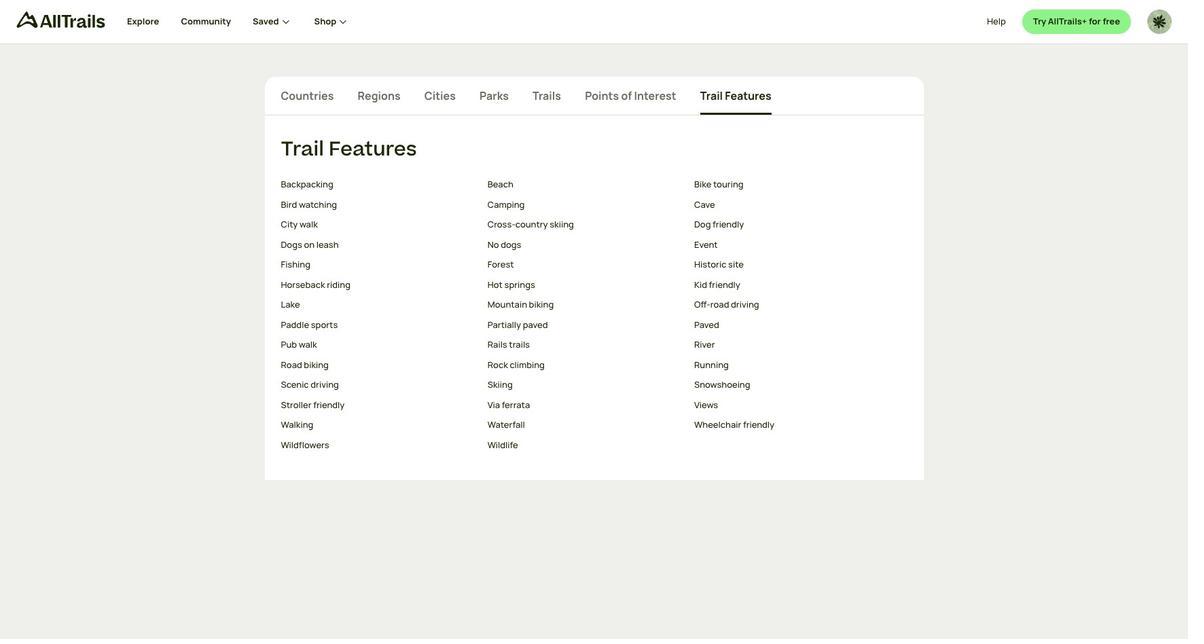 Task type: vqa. For each thing, say whether or not it's contained in the screenshot.
the leftmost Features
yes



Task type: locate. For each thing, give the bounding box(es) containing it.
community
[[181, 15, 231, 27]]

try alltrails+ for free link
[[1022, 10, 1131, 34]]

friendly inside wheelchair friendly link
[[743, 419, 775, 431]]

via ferrata
[[488, 399, 530, 411]]

waterfall
[[488, 419, 525, 431]]

no dogs link
[[488, 238, 683, 252]]

rails
[[488, 339, 507, 351]]

trail right interest
[[700, 88, 723, 103]]

friendly up off-road driving
[[709, 278, 740, 291]]

road biking
[[281, 359, 329, 371]]

bike touring
[[694, 178, 744, 190]]

kid friendly
[[694, 278, 740, 291]]

points of interest
[[585, 88, 676, 103]]

walk right pub
[[299, 339, 317, 351]]

cross-country skiing link
[[488, 218, 683, 232]]

trail features
[[700, 88, 772, 103], [281, 135, 417, 164]]

beach
[[488, 178, 513, 190]]

countries
[[281, 88, 334, 103]]

riding
[[327, 278, 351, 291]]

bike touring link
[[694, 178, 890, 192]]

cave link
[[694, 198, 890, 212]]

wheelchair friendly
[[694, 419, 775, 431]]

1 horizontal spatial biking
[[529, 299, 554, 311]]

friendly down scenic driving at the left of the page
[[313, 399, 345, 411]]

alltrails+
[[1048, 15, 1087, 27]]

dialog
[[0, 0, 1188, 639]]

1 horizontal spatial trail features
[[700, 88, 772, 103]]

historic
[[694, 258, 727, 271]]

friendly inside dog friendly link
[[713, 218, 744, 231]]

event link
[[694, 238, 890, 252]]

friendly inside stroller friendly link
[[313, 399, 345, 411]]

0 vertical spatial biking
[[529, 299, 554, 311]]

biking up scenic driving at the left of the page
[[304, 359, 329, 371]]

river link
[[694, 339, 890, 352]]

walk right city
[[300, 218, 318, 231]]

1 horizontal spatial trail
[[700, 88, 723, 103]]

wildlife
[[488, 439, 518, 451]]

driving up stroller friendly
[[311, 379, 339, 391]]

site
[[728, 258, 744, 271]]

wheelchair
[[694, 419, 741, 431]]

friendly right dog
[[713, 218, 744, 231]]

horseback riding
[[281, 278, 351, 291]]

1 vertical spatial features
[[329, 135, 417, 164]]

road
[[281, 359, 302, 371]]

trails
[[533, 88, 561, 103]]

biking for mountain biking
[[529, 299, 554, 311]]

trail up 'backpacking'
[[281, 135, 324, 164]]

1 vertical spatial driving
[[311, 379, 339, 391]]

dog friendly link
[[694, 218, 890, 232]]

alltrails image
[[16, 12, 105, 28]]

backpacking
[[281, 178, 333, 190]]

partially paved link
[[488, 319, 683, 332]]

1 vertical spatial trail features
[[281, 135, 417, 164]]

explore link
[[127, 0, 159, 43]]

no dogs
[[488, 238, 521, 251]]

1 vertical spatial biking
[[304, 359, 329, 371]]

mountain biking link
[[488, 299, 683, 312]]

via
[[488, 399, 500, 411]]

shop
[[314, 15, 337, 27]]

driving
[[731, 299, 759, 311], [311, 379, 339, 391]]

scenic driving
[[281, 379, 339, 391]]

watching
[[299, 198, 337, 211]]

road
[[711, 299, 729, 311]]

0 vertical spatial walk
[[300, 218, 318, 231]]

no
[[488, 238, 499, 251]]

1 horizontal spatial features
[[725, 88, 772, 103]]

paved link
[[694, 319, 890, 332]]

1 vertical spatial trail
[[281, 135, 324, 164]]

historic site
[[694, 258, 744, 271]]

1 horizontal spatial driving
[[731, 299, 759, 311]]

ferrata
[[502, 399, 530, 411]]

views
[[694, 399, 718, 411]]

driving right road at the top right of page
[[731, 299, 759, 311]]

friendly inside kid friendly link
[[709, 278, 740, 291]]

biking up the paved
[[529, 299, 554, 311]]

snowshoeing link
[[694, 379, 890, 392]]

wildlife link
[[488, 439, 683, 452]]

try alltrails+ for free
[[1033, 15, 1120, 27]]

walking link
[[281, 419, 477, 432]]

friendly down views link
[[743, 419, 775, 431]]

saved
[[253, 15, 279, 27]]

dogs
[[501, 238, 521, 251]]

forest
[[488, 258, 514, 271]]

city walk
[[281, 218, 318, 231]]

0 horizontal spatial biking
[[304, 359, 329, 371]]

forest link
[[488, 258, 683, 272]]

hot springs
[[488, 278, 535, 291]]

cities
[[425, 88, 456, 103]]

1 vertical spatial walk
[[299, 339, 317, 351]]

paddle sports
[[281, 319, 338, 331]]

river
[[694, 339, 715, 351]]

0 horizontal spatial features
[[329, 135, 417, 164]]

fishing
[[281, 258, 310, 271]]



Task type: describe. For each thing, give the bounding box(es) containing it.
leash
[[316, 238, 339, 251]]

bird watching
[[281, 198, 337, 211]]

regions
[[358, 88, 401, 103]]

mountain biking
[[488, 299, 554, 311]]

springs
[[504, 278, 535, 291]]

trail features link
[[700, 88, 772, 115]]

0 vertical spatial trail features
[[700, 88, 772, 103]]

pub walk
[[281, 339, 317, 351]]

country
[[516, 218, 548, 231]]

walk for city walk
[[300, 218, 318, 231]]

walking
[[281, 419, 313, 431]]

on
[[304, 238, 315, 251]]

free
[[1103, 15, 1120, 27]]

running link
[[694, 359, 890, 372]]

camping link
[[488, 198, 683, 212]]

scenic driving link
[[281, 379, 477, 392]]

lake link
[[281, 299, 477, 312]]

horseback
[[281, 278, 325, 291]]

lake
[[281, 299, 300, 311]]

explore
[[127, 15, 159, 27]]

friendly for dog friendly
[[713, 218, 744, 231]]

road biking link
[[281, 359, 477, 372]]

shop button
[[314, 0, 350, 43]]

0 vertical spatial driving
[[731, 299, 759, 311]]

running
[[694, 359, 729, 371]]

snowshoeing
[[694, 379, 750, 391]]

fishing link
[[281, 258, 477, 272]]

friendly for wheelchair friendly
[[743, 419, 775, 431]]

cave
[[694, 198, 715, 211]]

stroller friendly
[[281, 399, 345, 411]]

rock climbing
[[488, 359, 545, 371]]

points of interest link
[[585, 88, 676, 115]]

community link
[[181, 0, 231, 43]]

bird
[[281, 198, 297, 211]]

skiing
[[550, 218, 574, 231]]

try
[[1033, 15, 1046, 27]]

paved
[[523, 319, 548, 331]]

cross-country skiing
[[488, 218, 574, 231]]

0 horizontal spatial trail
[[281, 135, 324, 164]]

biking for road biking
[[304, 359, 329, 371]]

pub walk link
[[281, 339, 477, 352]]

sports
[[311, 319, 338, 331]]

kid
[[694, 278, 707, 291]]

city
[[281, 218, 298, 231]]

parks
[[480, 88, 509, 103]]

regions link
[[358, 88, 401, 115]]

dog
[[694, 218, 711, 231]]

backpacking link
[[281, 178, 477, 192]]

off-road driving link
[[694, 299, 890, 312]]

friendly for stroller friendly
[[313, 399, 345, 411]]

historic site link
[[694, 258, 890, 272]]

climbing
[[510, 359, 545, 371]]

dogs
[[281, 238, 302, 251]]

kid friendly link
[[694, 278, 890, 292]]

stroller
[[281, 399, 312, 411]]

partially
[[488, 319, 521, 331]]

countries link
[[281, 88, 334, 115]]

walk for pub walk
[[299, 339, 317, 351]]

trails
[[509, 339, 530, 351]]

horseback riding link
[[281, 278, 477, 292]]

friendly for kid friendly
[[709, 278, 740, 291]]

camping
[[488, 198, 525, 211]]

help link
[[987, 10, 1006, 34]]

pub
[[281, 339, 297, 351]]

dog friendly
[[694, 218, 744, 231]]

for
[[1089, 15, 1101, 27]]

rock climbing link
[[488, 359, 683, 372]]

mountain
[[488, 299, 527, 311]]

views link
[[694, 399, 890, 412]]

city walk link
[[281, 218, 477, 232]]

off-road driving
[[694, 299, 759, 311]]

wildflowers link
[[281, 439, 477, 452]]

cities link
[[425, 88, 456, 115]]

help
[[987, 15, 1006, 27]]

bike
[[694, 178, 712, 190]]

saved button
[[253, 0, 314, 43]]

stroller friendly link
[[281, 399, 477, 412]]

rails trails link
[[488, 339, 683, 352]]

trails link
[[533, 88, 561, 115]]

0 vertical spatial features
[[725, 88, 772, 103]]

0 vertical spatial trail
[[700, 88, 723, 103]]

dogs on leash
[[281, 238, 339, 251]]

interest
[[634, 88, 676, 103]]

hot
[[488, 278, 503, 291]]

off-
[[694, 299, 711, 311]]

hot springs link
[[488, 278, 683, 292]]

0 horizontal spatial driving
[[311, 379, 339, 391]]

paddle
[[281, 319, 309, 331]]

0 horizontal spatial trail features
[[281, 135, 417, 164]]

saved link
[[253, 0, 293, 43]]

kendall image
[[1147, 10, 1172, 34]]

waterfall link
[[488, 419, 683, 432]]

alltrails link
[[16, 12, 127, 34]]



